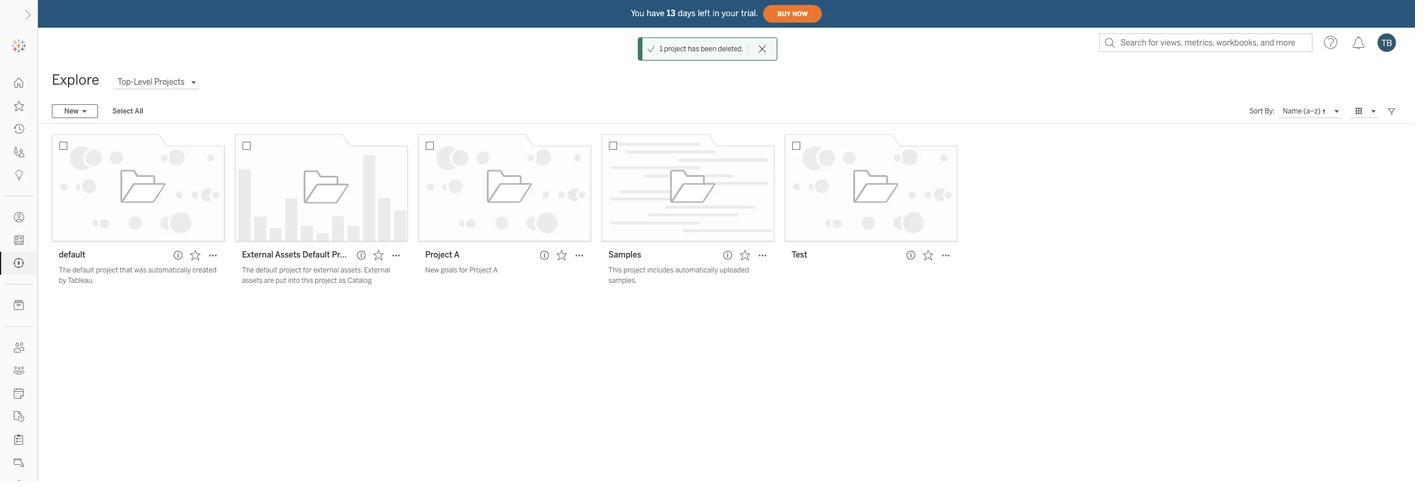 Task type: describe. For each thing, give the bounding box(es) containing it.
top-
[[118, 77, 134, 87]]

explore image
[[14, 258, 24, 268]]

this
[[608, 266, 622, 274]]

assets
[[275, 250, 300, 260]]

top-level projects
[[118, 77, 185, 87]]

main navigation. press the up and down arrow keys to access links. element
[[0, 71, 37, 481]]

tableau.
[[68, 277, 94, 285]]

favorites image
[[14, 101, 24, 111]]

recents image
[[14, 124, 24, 134]]

recommendations image
[[14, 170, 24, 180]]

new button
[[52, 104, 98, 118]]

personal space image
[[14, 212, 24, 222]]

discovers
[[242, 287, 272, 295]]

goals
[[441, 266, 457, 274]]

all
[[135, 107, 143, 115]]

select
[[112, 107, 133, 115]]

new goals for project a
[[425, 266, 498, 274]]

this
[[301, 277, 313, 285]]

level
[[134, 77, 153, 87]]

tasks image
[[14, 434, 24, 445]]

samples image
[[601, 134, 774, 241]]

select all
[[112, 107, 143, 115]]

your
[[722, 8, 739, 18]]

the default project that was automatically created by tableau.
[[59, 266, 217, 285]]

1 horizontal spatial project
[[425, 250, 452, 260]]

trial.
[[741, 8, 758, 18]]

has
[[688, 45, 699, 53]]

project a
[[425, 250, 460, 260]]

Search for views, metrics, workbooks, and more text field
[[1099, 33, 1312, 52]]

that
[[120, 266, 133, 274]]

external assets default project
[[242, 250, 359, 260]]

test image
[[785, 134, 958, 241]]

sort
[[1249, 107, 1263, 115]]

assets
[[242, 277, 262, 285]]

uploaded
[[720, 266, 749, 274]]

for inside 'the default project for external assets. external assets are put into this project as catalog discovers them.'
[[303, 266, 312, 274]]

automatically inside this project includes automatically uploaded samples.
[[675, 266, 718, 274]]

1 project has been deleted.
[[659, 45, 743, 53]]

the default project for external assets. external assets are put into this project as catalog discovers them.
[[242, 266, 390, 295]]

sort by:
[[1249, 107, 1275, 115]]

project for external assets default project
[[332, 250, 359, 260]]

have
[[647, 8, 664, 18]]

site status image
[[14, 457, 24, 468]]

new for new
[[64, 107, 79, 115]]

external
[[313, 266, 339, 274]]

default for default
[[72, 266, 94, 274]]

0 vertical spatial external
[[242, 250, 273, 260]]

samples.
[[608, 277, 637, 285]]

been
[[701, 45, 716, 53]]

external assets image
[[14, 300, 24, 311]]

created
[[192, 266, 217, 274]]

buy now button
[[763, 5, 822, 23]]

project down external on the left of the page
[[315, 277, 337, 285]]

buy
[[777, 10, 791, 18]]

external inside 'the default project for external assets. external assets are put into this project as catalog discovers them.'
[[364, 266, 390, 274]]

navigation panel element
[[0, 35, 37, 481]]

in
[[713, 8, 719, 18]]

2 for from the left
[[459, 266, 468, 274]]

project up into on the bottom
[[279, 266, 301, 274]]

project for new goals for project a
[[469, 266, 492, 274]]

1 project has been deleted. alert
[[659, 44, 743, 54]]

default for external assets default project
[[256, 266, 278, 274]]



Task type: vqa. For each thing, say whether or not it's contained in the screenshot.
Obesity
no



Task type: locate. For each thing, give the bounding box(es) containing it.
1 horizontal spatial external
[[364, 266, 390, 274]]

project up 'goals'
[[425, 250, 452, 260]]

buy now
[[777, 10, 808, 18]]

jobs image
[[14, 411, 24, 422]]

are
[[264, 277, 274, 285]]

1 automatically from the left
[[148, 266, 191, 274]]

0 vertical spatial a
[[454, 250, 460, 260]]

1 horizontal spatial new
[[425, 266, 439, 274]]

project up assets.
[[332, 250, 359, 260]]

test
[[792, 250, 807, 260]]

into
[[288, 277, 300, 285]]

the inside the default project that was automatically created by tableau.
[[59, 266, 71, 274]]

a
[[454, 250, 460, 260], [493, 266, 498, 274]]

the
[[59, 266, 71, 274], [242, 266, 254, 274]]

new inside "popup button"
[[64, 107, 79, 115]]

0 horizontal spatial new
[[64, 107, 79, 115]]

external
[[242, 250, 273, 260], [364, 266, 390, 274]]

new down explore
[[64, 107, 79, 115]]

projects
[[154, 77, 185, 87]]

0 horizontal spatial external
[[242, 250, 273, 260]]

users image
[[14, 342, 24, 353]]

automatically inside the default project that was automatically created by tableau.
[[148, 266, 191, 274]]

this project includes automatically uploaded samples.
[[608, 266, 749, 285]]

for
[[303, 266, 312, 274], [459, 266, 468, 274]]

external up assets
[[242, 250, 273, 260]]

13
[[667, 8, 675, 18]]

project inside alert
[[664, 45, 686, 53]]

explore
[[52, 71, 99, 88]]

2 automatically from the left
[[675, 266, 718, 274]]

1 horizontal spatial the
[[242, 266, 254, 274]]

1 horizontal spatial automatically
[[675, 266, 718, 274]]

project a image
[[418, 134, 591, 241]]

0 horizontal spatial for
[[303, 266, 312, 274]]

home image
[[14, 78, 24, 88]]

schedules image
[[14, 388, 24, 399]]

by
[[59, 277, 66, 285]]

project
[[332, 250, 359, 260], [425, 250, 452, 260], [469, 266, 492, 274]]

new left 'goals'
[[425, 266, 439, 274]]

default inside 'the default project for external assets. external assets are put into this project as catalog discovers them.'
[[256, 266, 278, 274]]

top-level projects button
[[113, 75, 200, 89]]

as
[[339, 277, 346, 285]]

a up new goals for project a
[[454, 250, 460, 260]]

includes
[[647, 266, 674, 274]]

default inside the default project that was automatically created by tableau.
[[72, 266, 94, 274]]

new for new goals for project a
[[425, 266, 439, 274]]

the inside 'the default project for external assets. external assets are put into this project as catalog discovers them.'
[[242, 266, 254, 274]]

settings image
[[14, 481, 24, 481]]

catalog
[[347, 277, 372, 285]]

for right 'goals'
[[459, 266, 468, 274]]

default image
[[52, 134, 225, 241]]

0 vertical spatial new
[[64, 107, 79, 115]]

a right 'goals'
[[493, 266, 498, 274]]

project up the samples.
[[623, 266, 646, 274]]

collections image
[[14, 235, 24, 245]]

project inside the default project that was automatically created by tableau.
[[96, 266, 118, 274]]

default
[[59, 250, 85, 260], [72, 266, 94, 274], [256, 266, 278, 274]]

assets.
[[341, 266, 362, 274]]

1
[[659, 45, 662, 53]]

deleted.
[[718, 45, 743, 53]]

the for external assets default project
[[242, 266, 254, 274]]

success image
[[647, 45, 655, 53]]

by:
[[1265, 107, 1275, 115]]

0 horizontal spatial the
[[59, 266, 71, 274]]

2 horizontal spatial project
[[469, 266, 492, 274]]

default
[[302, 250, 330, 260]]

1 the from the left
[[59, 266, 71, 274]]

them.
[[273, 287, 292, 295]]

2 the from the left
[[242, 266, 254, 274]]

0 horizontal spatial a
[[454, 250, 460, 260]]

1 horizontal spatial a
[[493, 266, 498, 274]]

automatically
[[148, 266, 191, 274], [675, 266, 718, 274]]

now
[[792, 10, 808, 18]]

shared with me image
[[14, 147, 24, 157]]

1 vertical spatial a
[[493, 266, 498, 274]]

left
[[698, 8, 710, 18]]

project right 'goals'
[[469, 266, 492, 274]]

project inside this project includes automatically uploaded samples.
[[623, 266, 646, 274]]

days
[[678, 8, 696, 18]]

groups image
[[14, 365, 24, 376]]

0 horizontal spatial project
[[332, 250, 359, 260]]

1 vertical spatial new
[[425, 266, 439, 274]]

new
[[64, 107, 79, 115], [425, 266, 439, 274]]

samples
[[608, 250, 641, 260]]

0 horizontal spatial automatically
[[148, 266, 191, 274]]

project right 1
[[664, 45, 686, 53]]

project
[[664, 45, 686, 53], [96, 266, 118, 274], [279, 266, 301, 274], [623, 266, 646, 274], [315, 277, 337, 285]]

you
[[631, 8, 644, 18]]

for up this at the bottom of the page
[[303, 266, 312, 274]]

the for default
[[59, 266, 71, 274]]

1 horizontal spatial for
[[459, 266, 468, 274]]

was
[[134, 266, 146, 274]]

external assets default project image
[[235, 134, 408, 241]]

external up the catalog on the bottom left
[[364, 266, 390, 274]]

1 vertical spatial external
[[364, 266, 390, 274]]

put
[[276, 277, 286, 285]]

automatically right includes
[[675, 266, 718, 274]]

you have 13 days left in your trial.
[[631, 8, 758, 18]]

select all button
[[105, 104, 151, 118]]

the up assets
[[242, 266, 254, 274]]

the up the "by"
[[59, 266, 71, 274]]

1 for from the left
[[303, 266, 312, 274]]

automatically right was
[[148, 266, 191, 274]]

project left that
[[96, 266, 118, 274]]



